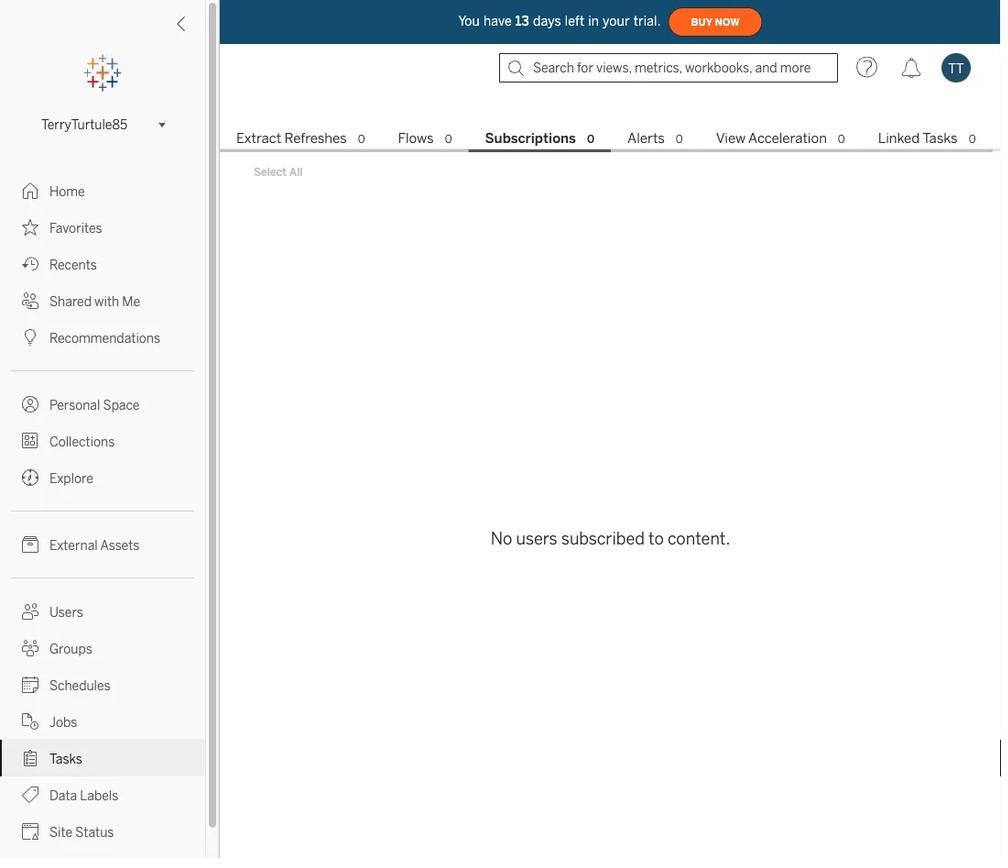 Task type: vqa. For each thing, say whether or not it's contained in the screenshot.
3rd 0 from the right
yes



Task type: describe. For each thing, give the bounding box(es) containing it.
0 for subscriptions
[[588, 132, 595, 146]]

no
[[491, 529, 513, 549]]

jobs link
[[0, 703, 205, 740]]

0 for view acceleration
[[839, 132, 846, 146]]

to
[[649, 529, 664, 549]]

flows
[[398, 130, 434, 147]]

extract
[[237, 130, 282, 147]]

tasks link
[[0, 740, 205, 776]]

users
[[517, 529, 558, 549]]

days
[[533, 14, 562, 29]]

space
[[103, 397, 140, 413]]

favorites link
[[0, 209, 205, 246]]

recommendations
[[50, 330, 161, 346]]

buy now
[[692, 16, 740, 28]]

you have 13 days left in your trial.
[[459, 14, 662, 29]]

select
[[254, 165, 287, 178]]

now
[[716, 16, 740, 28]]

you
[[459, 14, 480, 29]]

tasks inside sub-spaces tab list
[[923, 130, 959, 147]]

recents link
[[0, 246, 205, 282]]

terryturtule85
[[41, 117, 128, 132]]

groups link
[[0, 630, 205, 666]]

alerts
[[628, 130, 665, 147]]

users
[[50, 605, 83, 620]]

refreshes
[[285, 130, 347, 147]]

linked tasks
[[879, 130, 959, 147]]

site status
[[50, 825, 114, 840]]

select all button
[[242, 160, 315, 182]]

recommendations link
[[0, 319, 205, 356]]

shared with me link
[[0, 282, 205, 319]]

no users subscribed to content.
[[491, 529, 731, 549]]

external
[[50, 538, 98, 553]]

subscriptions
[[485, 130, 577, 147]]

data labels link
[[0, 776, 205, 813]]

data labels
[[50, 788, 119, 803]]

no users subscribed to content. main content
[[220, 92, 1002, 858]]

tasks inside main navigation. press the up and down arrow keys to access links. element
[[50, 751, 82, 766]]

navigation containing extract refreshes
[[220, 125, 1002, 152]]

data
[[50, 788, 77, 803]]

0 for alerts
[[676, 132, 684, 146]]

your
[[603, 14, 630, 29]]

schedules
[[50, 678, 111, 693]]

Search for views, metrics, workbooks, and more text field
[[500, 53, 839, 83]]

users link
[[0, 593, 205, 630]]

have
[[484, 14, 512, 29]]

0 for flows
[[445, 132, 452, 146]]

shared
[[50, 294, 92, 309]]



Task type: locate. For each thing, give the bounding box(es) containing it.
main navigation. press the up and down arrow keys to access links. element
[[0, 172, 205, 858]]

labels
[[80, 788, 119, 803]]

0 horizontal spatial tasks
[[50, 751, 82, 766]]

select all
[[254, 165, 303, 178]]

favorites
[[50, 220, 102, 236]]

0 right the acceleration
[[839, 132, 846, 146]]

home
[[50, 184, 85, 199]]

0 right flows
[[445, 132, 452, 146]]

tasks
[[923, 130, 959, 147], [50, 751, 82, 766]]

13
[[516, 14, 530, 29]]

left
[[565, 14, 585, 29]]

view
[[717, 130, 746, 147]]

buy now button
[[669, 7, 763, 37]]

personal space link
[[0, 386, 205, 423]]

buy
[[692, 16, 713, 28]]

tasks down jobs
[[50, 751, 82, 766]]

in
[[589, 14, 600, 29]]

0
[[358, 132, 365, 146], [445, 132, 452, 146], [588, 132, 595, 146], [676, 132, 684, 146], [839, 132, 846, 146], [970, 132, 977, 146]]

external assets link
[[0, 526, 205, 563]]

1 0 from the left
[[358, 132, 365, 146]]

personal space
[[50, 397, 140, 413]]

schedules link
[[0, 666, 205, 703]]

1 vertical spatial tasks
[[50, 751, 82, 766]]

linked
[[879, 130, 921, 147]]

0 right alerts
[[676, 132, 684, 146]]

5 0 from the left
[[839, 132, 846, 146]]

navigation panel element
[[0, 55, 205, 858]]

status
[[75, 825, 114, 840]]

collections link
[[0, 423, 205, 459]]

trial.
[[634, 14, 662, 29]]

me
[[122, 294, 140, 309]]

0 right linked tasks at the top right of page
[[970, 132, 977, 146]]

2 0 from the left
[[445, 132, 452, 146]]

0 for linked tasks
[[970, 132, 977, 146]]

1 horizontal spatial tasks
[[923, 130, 959, 147]]

site
[[50, 825, 73, 840]]

content.
[[668, 529, 731, 549]]

navigation
[[220, 125, 1002, 152]]

recents
[[50, 257, 97, 272]]

all
[[289, 165, 303, 178]]

0 right refreshes at the left top
[[358, 132, 365, 146]]

tasks right linked
[[923, 130, 959, 147]]

4 0 from the left
[[676, 132, 684, 146]]

assets
[[100, 538, 140, 553]]

jobs
[[50, 715, 77, 730]]

external assets
[[50, 538, 140, 553]]

personal
[[50, 397, 100, 413]]

shared with me
[[50, 294, 140, 309]]

0 left alerts
[[588, 132, 595, 146]]

6 0 from the left
[[970, 132, 977, 146]]

with
[[95, 294, 119, 309]]

explore
[[50, 471, 93, 486]]

sub-spaces tab list
[[220, 128, 1002, 152]]

collections
[[50, 434, 115, 449]]

explore link
[[0, 459, 205, 496]]

0 vertical spatial tasks
[[923, 130, 959, 147]]

site status link
[[0, 813, 205, 850]]

extract refreshes
[[237, 130, 347, 147]]

view acceleration
[[717, 130, 828, 147]]

subscribed
[[562, 529, 645, 549]]

terryturtule85 button
[[34, 114, 171, 136]]

0 for extract refreshes
[[358, 132, 365, 146]]

acceleration
[[749, 130, 828, 147]]

3 0 from the left
[[588, 132, 595, 146]]

groups
[[50, 641, 92, 656]]

home link
[[0, 172, 205, 209]]



